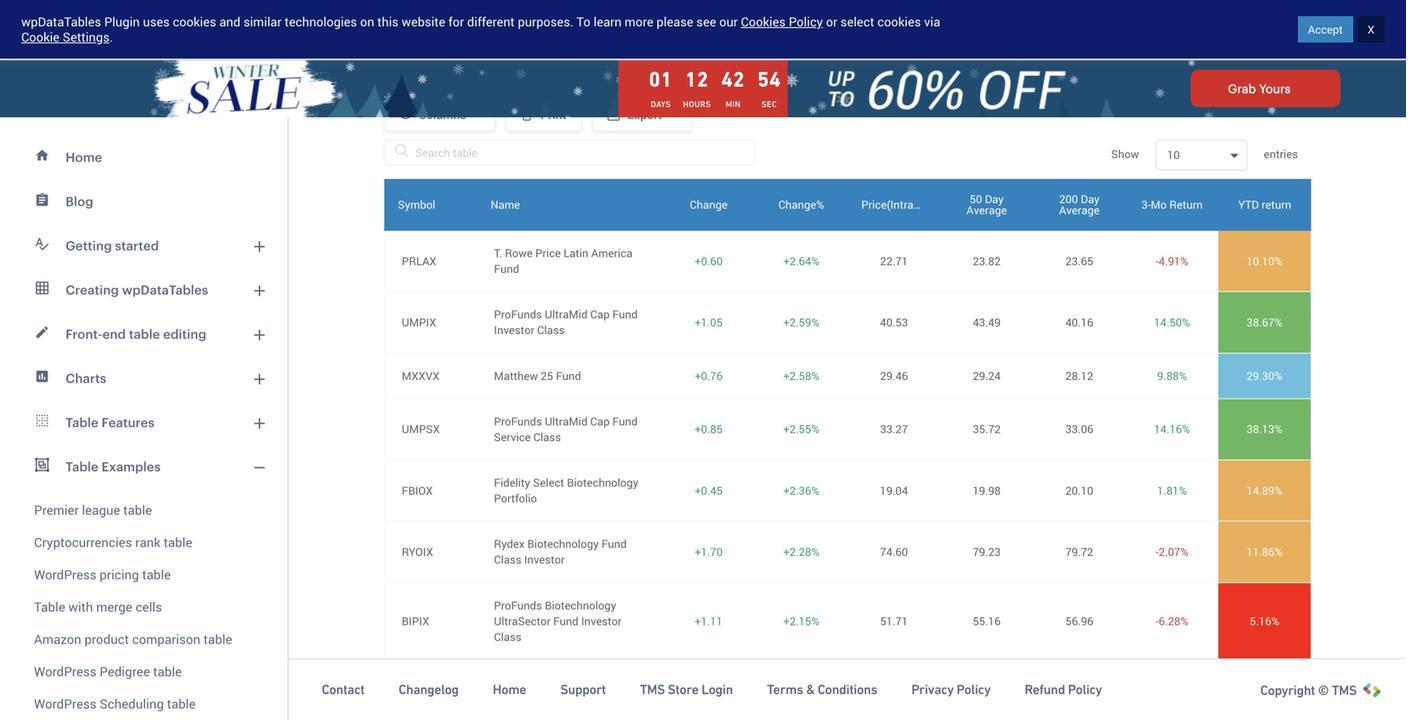 Task type: locate. For each thing, give the bounding box(es) containing it.
table down comparison
[[153, 663, 182, 681]]

average up 23.65
[[1059, 203, 1100, 218]]

day right 200
[[1081, 191, 1100, 207]]

table inside premier league table link
[[123, 502, 152, 519]]

ultramid inside profunds ultramid cap fund investor class
[[545, 307, 588, 322]]

1 - from the top
[[1156, 253, 1159, 269]]

policy left or
[[789, 13, 823, 30]]

home left support
[[493, 683, 526, 698]]

2 profunds from the top
[[494, 414, 542, 429]]

service inside the profunds ultramid cap fund service class
[[494, 430, 531, 445]]

1 wordpress from the top
[[34, 566, 96, 584]]

2.55
[[790, 422, 811, 437]]

average for 50
[[966, 203, 1007, 218]]

0.86
[[701, 691, 723, 706]]

biotechnology for profunds biotechnology ultrasector fund investor class
[[545, 598, 616, 613]]

cap inside the profunds ultramid cap fund service class
[[590, 414, 610, 429]]

class for profunds ultramid cap fund service class
[[533, 430, 561, 445]]

0 vertical spatial wpdatatables
[[21, 13, 101, 30]]

cryptocurrencies rank table link
[[10, 527, 277, 559]]

average up 23.82 at the right of the page
[[966, 203, 1007, 218]]

2 cap from the top
[[590, 414, 610, 429]]

1 horizontal spatial policy
[[957, 683, 991, 698]]

privacy
[[911, 683, 954, 698]]

day
[[985, 191, 1004, 207], [1081, 191, 1100, 207]]

charts
[[66, 371, 106, 386]]

policy right refund
[[1068, 683, 1102, 698]]

latin
[[564, 246, 588, 261]]

0.60
[[701, 253, 723, 269]]

biotechnology inside profunds biotechnology ultrasector fund investor class
[[545, 598, 616, 613]]

cap for profunds ultramid cap fund investor class
[[590, 307, 610, 322]]

login
[[701, 683, 733, 698]]

class inside profunds biotechnology ultrasector fund investor class
[[494, 630, 521, 645]]

scheduling
[[100, 696, 164, 713]]

1 horizontal spatial average
[[1059, 203, 1100, 218]]

14.50
[[1154, 315, 1182, 330]]

ultramid inside the profunds ultramid cap fund service class
[[545, 414, 588, 429]]

0 horizontal spatial home link
[[10, 135, 277, 180]]

home up blog
[[66, 150, 102, 165]]

columns
[[419, 106, 466, 123]]

1.05
[[701, 315, 723, 330]]

rowe
[[505, 246, 533, 261]]

table inside wordpress pedigree table link
[[153, 663, 182, 681]]

ultrasector inside profunds biotechnology ultrasector fund service class
[[494, 691, 550, 706]]

2 vertical spatial -
[[1156, 614, 1159, 629]]

service for profunds ultramid cap fund service class
[[494, 430, 531, 445]]

1 horizontal spatial tms
[[1332, 683, 1357, 699]]

cookies left via
[[877, 13, 921, 30]]

23.65
[[1065, 253, 1093, 269]]

tms left store
[[640, 683, 665, 698]]

biotechnology down profunds biotechnology ultrasector fund investor class
[[545, 675, 616, 691]]

profunds biotechnology ultrasector fund investor class
[[494, 598, 622, 645]]

ultramid down 25
[[545, 414, 588, 429]]

42.94
[[973, 691, 1001, 706]]

1 horizontal spatial day
[[1081, 191, 1100, 207]]

1 vertical spatial investor
[[524, 553, 565, 568]]

1 ultramid from the top
[[545, 307, 588, 322]]

table inside "wordpress scheduling table" link
[[167, 696, 196, 713]]

0 vertical spatial ultrasector
[[494, 614, 550, 629]]

Search form search field
[[358, 18, 929, 41]]

3 - from the top
[[1156, 614, 1159, 629]]

79.23
[[973, 545, 1001, 560]]

grab yours
[[1228, 82, 1291, 95]]

- down mo
[[1156, 253, 1159, 269]]

2 wordpress from the top
[[34, 663, 96, 681]]

biotechnology
[[567, 475, 638, 491], [527, 537, 599, 552], [545, 598, 616, 613], [545, 675, 616, 691]]

wordpress scheduling table link
[[10, 689, 277, 721]]

10.10
[[1247, 253, 1274, 269]]

investor inside profunds ultramid cap fund investor class
[[494, 323, 534, 338]]

1 horizontal spatial home
[[493, 683, 526, 698]]

learn
[[594, 13, 622, 30]]

home link up blog
[[10, 135, 277, 180]]

home link left support
[[493, 682, 526, 699]]

service up fidelity
[[494, 430, 531, 445]]

wpdatatables inside wpdatatables plugin uses cookies and similar technologies on this website for different purposes. to learn more please see our cookies policy or select cookies via cookie settings .
[[21, 13, 101, 30]]

profunds for profunds ultramid cap fund service class
[[494, 414, 542, 429]]

clear filters
[[395, 45, 459, 61]]

1 vertical spatial cap
[[590, 414, 610, 429]]

investor up support
[[581, 614, 622, 629]]

biotechnology inside rydex biotechnology fund class investor
[[527, 537, 599, 552]]

0 vertical spatial investor
[[494, 323, 534, 338]]

change: activate to sort column ascending element
[[662, 179, 755, 231]]

wpdatatables up the editing
[[122, 283, 208, 297]]

table inside the front-end table editing link
[[129, 327, 160, 342]]

1 vertical spatial home
[[493, 683, 526, 698]]

cookies left and
[[173, 13, 216, 30]]

0 vertical spatial cap
[[590, 307, 610, 322]]

biotechnology for rydex biotechnology fund class investor
[[527, 537, 599, 552]]

cap inside profunds ultramid cap fund investor class
[[590, 307, 610, 322]]

investor down the rydex on the left of page
[[524, 553, 565, 568]]

0 horizontal spatial day
[[985, 191, 1004, 207]]

- for 2.07
[[1156, 545, 1159, 560]]

ultrasector for profunds biotechnology ultrasector fund investor class
[[494, 614, 550, 629]]

table for league
[[123, 502, 152, 519]]

cap down america
[[590, 307, 610, 322]]

0 vertical spatial service
[[494, 430, 531, 445]]

2.28
[[790, 545, 811, 560]]

table down charts
[[66, 415, 98, 430]]

ultramid for service
[[545, 414, 588, 429]]

-6.28
[[1156, 614, 1180, 629]]

wordpress down "wordpress pedigree table"
[[34, 696, 96, 713]]

day for 200 day average
[[1081, 191, 1100, 207]]

portfolio
[[494, 491, 537, 506]]

ultramid down t. rowe price latin america fund at the top of page
[[545, 307, 588, 322]]

rydex
[[494, 537, 525, 552]]

day inside 200 day average
[[1081, 191, 1100, 207]]

see
[[696, 13, 716, 30]]

biotechnology down fidelity select biotechnology portfolio
[[527, 537, 599, 552]]

profunds inside the profunds ultramid cap fund service class
[[494, 414, 542, 429]]

biotechnology down rydex biotechnology fund class investor
[[545, 598, 616, 613]]

table inside cryptocurrencies rank table link
[[164, 534, 192, 552]]

support link
[[560, 682, 606, 699]]

service for profunds biotechnology ultrasector fund service class
[[581, 691, 618, 706]]

cookies policy link
[[741, 13, 823, 30]]

fund inside profunds ultramid cap fund investor class
[[612, 307, 638, 322]]

end
[[102, 327, 126, 342]]

fidelity select biotechnology portfolio
[[494, 475, 638, 506]]

2 day from the left
[[1081, 191, 1100, 207]]

investor inside rydex biotechnology fund class investor
[[524, 553, 565, 568]]

wpdatatables
[[21, 13, 101, 30], [122, 283, 208, 297]]

amazon product comparison table
[[34, 631, 232, 649]]

purposes.
[[518, 13, 573, 30]]

1 vertical spatial wordpress
[[34, 663, 96, 681]]

1 vertical spatial ultramid
[[545, 414, 588, 429]]

0 horizontal spatial average
[[966, 203, 1007, 218]]

profunds left support
[[494, 675, 542, 691]]

return
[[1169, 197, 1203, 212]]

2 vertical spatial wordpress
[[34, 696, 96, 713]]

4 profunds from the top
[[494, 675, 542, 691]]

wordpress pedigree table link
[[10, 656, 277, 689]]

profunds inside profunds biotechnology ultrasector fund investor class
[[494, 598, 542, 613]]

1 vertical spatial wpdatatables
[[122, 283, 208, 297]]

class inside profunds biotechnology ultrasector fund service class
[[494, 707, 521, 721]]

creating
[[66, 283, 119, 297]]

3 profunds from the top
[[494, 598, 542, 613]]

2.64
[[790, 253, 811, 269]]

profunds
[[494, 307, 542, 322], [494, 414, 542, 429], [494, 598, 542, 613], [494, 675, 542, 691]]

investor for profunds biotechnology ultrasector fund investor class
[[581, 614, 622, 629]]

2 ultrasector from the top
[[494, 691, 550, 706]]

profunds inside profunds ultramid cap fund investor class
[[494, 307, 542, 322]]

1 vertical spatial service
[[581, 691, 618, 706]]

2 ultramid from the top
[[545, 414, 588, 429]]

biotechnology for profunds biotechnology ultrasector fund service class
[[545, 675, 616, 691]]

investor
[[494, 323, 534, 338], [524, 553, 565, 568], [581, 614, 622, 629]]

day right 50 at the right of the page
[[985, 191, 1004, 207]]

table up "cells"
[[142, 566, 171, 584]]

wpdatatables left .
[[21, 13, 101, 30]]

1.70
[[701, 545, 723, 560]]

table up premier league table
[[66, 460, 98, 474]]

2 average from the left
[[1059, 203, 1100, 218]]

table for pricing
[[142, 566, 171, 584]]

&
[[806, 683, 815, 698]]

0 horizontal spatial policy
[[789, 13, 823, 30]]

class inside profunds ultramid cap fund investor class
[[537, 323, 565, 338]]

22.71
[[880, 253, 908, 269]]

service inside profunds biotechnology ultrasector fund service class
[[581, 691, 618, 706]]

wordpress pricing table
[[34, 566, 171, 584]]

table right end
[[129, 327, 160, 342]]

1 profunds from the top
[[494, 307, 542, 322]]

2 horizontal spatial policy
[[1068, 683, 1102, 698]]

0 vertical spatial home link
[[10, 135, 277, 180]]

1 horizontal spatial wpdatatables
[[122, 283, 208, 297]]

0 vertical spatial ultramid
[[545, 307, 588, 322]]

0 vertical spatial -
[[1156, 253, 1159, 269]]

56.96
[[1065, 614, 1093, 629]]

0 vertical spatial table
[[66, 415, 98, 430]]

0 horizontal spatial wpdatatables
[[21, 13, 101, 30]]

2 cookies from the left
[[877, 13, 921, 30]]

copyright © tms
[[1260, 683, 1357, 699]]

policy right privacy
[[957, 683, 991, 698]]

table up cryptocurrencies rank table link
[[123, 502, 152, 519]]

investor inside profunds biotechnology ultrasector fund investor class
[[581, 614, 622, 629]]

day inside the "50 day average"
[[985, 191, 1004, 207]]

table with merge cells link
[[10, 592, 277, 624]]

class inside the profunds ultramid cap fund service class
[[533, 430, 561, 445]]

01
[[649, 68, 673, 91]]

profunds for profunds biotechnology ultrasector fund investor class
[[494, 598, 542, 613]]

51.71
[[880, 614, 908, 629]]

0 vertical spatial home
[[66, 150, 102, 165]]

features
[[102, 415, 154, 430]]

table right comparison
[[204, 631, 232, 649]]

©
[[1318, 683, 1329, 699]]

10 button
[[1167, 141, 1235, 170]]

1 ultrasector from the top
[[494, 614, 550, 629]]

class for profunds biotechnology ultrasector fund service class
[[494, 707, 521, 721]]

wordpress
[[34, 566, 96, 584], [34, 663, 96, 681], [34, 696, 96, 713]]

table for table examples
[[66, 460, 98, 474]]

38.67
[[1247, 315, 1274, 330]]

contact link
[[322, 682, 365, 699]]

ultrasector inside profunds biotechnology ultrasector fund investor class
[[494, 614, 550, 629]]

table for scheduling
[[167, 696, 196, 713]]

0 vertical spatial wordpress
[[34, 566, 96, 584]]

profunds down the rowe
[[494, 307, 542, 322]]

6.28
[[1159, 614, 1180, 629]]

table right rank
[[164, 534, 192, 552]]

filters
[[425, 45, 459, 61]]

1 day from the left
[[985, 191, 1004, 207]]

change%
[[778, 197, 824, 212]]

profunds inside profunds biotechnology ultrasector fund service class
[[494, 675, 542, 691]]

service left store
[[581, 691, 618, 706]]

1 vertical spatial -
[[1156, 545, 1159, 560]]

0 horizontal spatial home
[[66, 150, 102, 165]]

1 vertical spatial home link
[[493, 682, 526, 699]]

50 day average: activate to sort column ascending element
[[940, 179, 1033, 231]]

ultramid for investor
[[545, 307, 588, 322]]

profunds down the rydex on the left of page
[[494, 598, 542, 613]]

1 average from the left
[[966, 203, 1007, 218]]

fund
[[494, 261, 519, 277], [612, 307, 638, 322], [556, 368, 581, 384], [612, 414, 638, 429], [602, 537, 627, 552], [553, 614, 578, 629], [553, 691, 578, 706]]

and
[[219, 13, 240, 30]]

33.27
[[880, 422, 908, 437]]

tms right © at the bottom right of the page
[[1332, 683, 1357, 699]]

- down '-2.07'
[[1156, 614, 1159, 629]]

table for table with merge cells
[[34, 599, 65, 616]]

38.13
[[1247, 422, 1274, 437]]

3 wordpress from the top
[[34, 696, 96, 713]]

different
[[467, 13, 515, 30]]

sec
[[762, 100, 777, 109]]

return
[[1262, 197, 1291, 212]]

3-
[[1141, 197, 1151, 212]]

1 vertical spatial ultrasector
[[494, 691, 550, 706]]

0 horizontal spatial service
[[494, 430, 531, 445]]

entries
[[1261, 146, 1298, 162]]

1 horizontal spatial cookies
[[877, 13, 921, 30]]

biotechnology inside profunds biotechnology ultrasector fund service class
[[545, 675, 616, 691]]

policy
[[789, 13, 823, 30], [957, 683, 991, 698], [1068, 683, 1102, 698]]

fund inside t. rowe price latin america fund
[[494, 261, 519, 277]]

profunds down matthew
[[494, 414, 542, 429]]

1 vertical spatial table
[[66, 460, 98, 474]]

2 vertical spatial table
[[34, 599, 65, 616]]

2 vertical spatial investor
[[581, 614, 622, 629]]

grab yours link
[[1191, 70, 1340, 107]]

2 - from the top
[[1156, 545, 1159, 560]]

rydex biotechnology fund class investor
[[494, 537, 627, 568]]

wordpress up with
[[34, 566, 96, 584]]

table features link
[[10, 401, 277, 445]]

1 cap from the top
[[590, 307, 610, 322]]

table inside wordpress pricing table link
[[142, 566, 171, 584]]

terms & conditions
[[767, 683, 877, 698]]

day for 50 day average
[[985, 191, 1004, 207]]

cap up fidelity select biotechnology portfolio
[[590, 414, 610, 429]]

ultrasector down the rydex on the left of page
[[494, 614, 550, 629]]

started
[[1301, 21, 1341, 38]]

creating wpdatatables link
[[10, 268, 277, 312]]

class
[[537, 323, 565, 338], [533, 430, 561, 445], [494, 553, 521, 568], [494, 630, 521, 645], [494, 707, 521, 721]]

ultrasector left support
[[494, 691, 550, 706]]

biotechnology right the select
[[567, 475, 638, 491]]

table left with
[[34, 599, 65, 616]]

table down wordpress pedigree table link
[[167, 696, 196, 713]]

table for end
[[129, 327, 160, 342]]

Search table search field
[[384, 140, 755, 166]]

front-end table editing
[[66, 327, 206, 342]]

cookies
[[741, 13, 786, 30]]

1 horizontal spatial service
[[581, 691, 618, 706]]

fund inside profunds biotechnology ultrasector fund service class
[[553, 691, 578, 706]]

- down 1.81
[[1156, 545, 1159, 560]]

t. rowe price latin america fund
[[494, 246, 632, 277]]

table examples link
[[10, 445, 277, 489]]

via
[[924, 13, 940, 30]]

0 horizontal spatial cookies
[[173, 13, 216, 30]]

investor up matthew
[[494, 323, 534, 338]]

wordpress down amazon
[[34, 663, 96, 681]]

editing
[[163, 327, 206, 342]]



Task type: vqa. For each thing, say whether or not it's contained in the screenshot.
Prioritize common actions.
no



Task type: describe. For each thing, give the bounding box(es) containing it.
show
[[1111, 146, 1142, 162]]

wordpress pricing table link
[[10, 559, 277, 592]]

examples
[[102, 460, 161, 474]]

2.59
[[790, 315, 811, 330]]

get started link
[[1232, 9, 1389, 50]]

umpsx
[[402, 422, 440, 437]]

select
[[840, 13, 874, 30]]

this
[[377, 13, 398, 30]]

please
[[657, 13, 693, 30]]

- for 6.28
[[1156, 614, 1159, 629]]

wordpress for wordpress pricing table
[[34, 566, 96, 584]]

yours
[[1259, 82, 1291, 95]]

symbol: activate to sort column ascending element
[[384, 179, 477, 231]]

fund inside the profunds ultramid cap fund service class
[[612, 414, 638, 429]]

policy for privacy policy
[[957, 683, 991, 698]]

2.36
[[790, 483, 811, 499]]

started
[[115, 238, 159, 253]]

0 horizontal spatial tms
[[640, 683, 665, 698]]

conditions
[[818, 683, 877, 698]]

premier
[[34, 502, 79, 519]]

accept
[[1308, 22, 1343, 37]]

- for 4.91
[[1156, 253, 1159, 269]]

x button
[[1357, 16, 1385, 43]]

comparison
[[132, 631, 200, 649]]

mxxvx
[[402, 368, 440, 384]]

0.76
[[701, 368, 723, 384]]

policy for refund policy
[[1068, 683, 1102, 698]]

29.30
[[1247, 368, 1274, 384]]

website
[[402, 13, 445, 30]]

for
[[448, 13, 464, 30]]

10
[[1167, 147, 1180, 163]]

40.53
[[880, 315, 908, 330]]

privacy policy link
[[911, 682, 991, 699]]

prlax
[[402, 253, 436, 269]]

wordpress for wordpress pedigree table
[[34, 663, 96, 681]]

200 day average: activate to sort column ascending element
[[1033, 179, 1126, 231]]

fund inside profunds biotechnology ultrasector fund investor class
[[553, 614, 578, 629]]

export button
[[592, 97, 692, 131]]

wpdatatables - tables and charts manager wordpress plugin image
[[17, 14, 180, 45]]

investor for profunds ultramid cap fund investor class
[[494, 323, 534, 338]]

print
[[540, 106, 566, 123]]

3-mo return
[[1141, 197, 1203, 212]]

3-mo return: activate to sort column ascending element
[[1126, 179, 1218, 231]]

change
[[690, 197, 728, 212]]

grab
[[1228, 82, 1256, 95]]

price(intraday): activate to sort column ascending element
[[848, 179, 940, 231]]

1 horizontal spatial home link
[[493, 682, 526, 699]]

store
[[668, 683, 699, 698]]

ultrasector for profunds biotechnology ultrasector fund service class
[[494, 691, 550, 706]]

biotechnology inside fidelity select biotechnology portfolio
[[567, 475, 638, 491]]

28.12
[[1065, 368, 1093, 384]]

profunds for profunds biotechnology ultrasector fund service class
[[494, 675, 542, 691]]

wordpress for wordpress scheduling table
[[34, 696, 96, 713]]

ytd return: activate to sort column ascending element
[[1218, 179, 1311, 231]]

table inside "amazon product comparison table" link
[[204, 631, 232, 649]]

getting
[[66, 238, 112, 253]]

investor for rydex biotechnology fund class investor
[[524, 553, 565, 568]]

ytd
[[1238, 197, 1259, 212]]

name: activate to sort column ascending element
[[477, 179, 662, 231]]

ryoix
[[402, 545, 433, 560]]

11.86
[[1247, 545, 1274, 560]]

wordpress scheduling table
[[34, 696, 196, 713]]

blog link
[[10, 180, 277, 224]]

x
[[1368, 22, 1375, 37]]

technologies
[[285, 13, 357, 30]]

cryptocurrencies
[[34, 534, 132, 552]]

profunds biotechnology ultrasector fund service class
[[494, 675, 618, 721]]

0.85
[[701, 422, 723, 437]]

table with merge cells
[[34, 599, 162, 616]]

pricing
[[100, 566, 139, 584]]

29.24
[[973, 368, 1001, 384]]

umpix
[[402, 315, 436, 330]]

change%: activate to sort column ascending element
[[755, 179, 848, 231]]

settings
[[63, 29, 109, 46]]

fbiox
[[402, 483, 433, 499]]

2.58
[[790, 368, 811, 384]]

43.49
[[973, 315, 1001, 330]]

front-
[[66, 327, 102, 342]]

fund inside rydex biotechnology fund class investor
[[602, 537, 627, 552]]

cookie
[[21, 29, 60, 46]]

table for rank
[[164, 534, 192, 552]]

29.46
[[880, 368, 908, 384]]

-2.07
[[1156, 545, 1180, 560]]

blog
[[66, 194, 93, 209]]

or
[[826, 13, 837, 30]]

america
[[591, 246, 632, 261]]

select
[[533, 475, 564, 491]]

profunds for profunds ultramid cap fund investor class
[[494, 307, 542, 322]]

200 day average
[[1059, 191, 1100, 218]]

accept button
[[1298, 16, 1353, 43]]

average for 200
[[1059, 203, 1100, 218]]

55.16
[[973, 614, 1001, 629]]

20.10
[[1065, 483, 1093, 499]]

class inside rydex biotechnology fund class investor
[[494, 553, 521, 568]]

refund policy link
[[1025, 682, 1102, 699]]

our
[[719, 13, 738, 30]]

1 cookies from the left
[[173, 13, 216, 30]]

similar
[[243, 13, 281, 30]]

table for pedigree
[[153, 663, 182, 681]]

cap for profunds ultramid cap fund service class
[[590, 414, 610, 429]]

54
[[757, 68, 781, 91]]

bipsx
[[402, 691, 433, 706]]

price(intraday)
[[861, 197, 935, 212]]

columns button
[[384, 97, 495, 131]]

bipix
[[402, 614, 429, 629]]

policy inside wpdatatables plugin uses cookies and similar technologies on this website for different purposes. to learn more please see our cookies policy or select cookies via cookie settings .
[[789, 13, 823, 30]]

clear
[[395, 45, 422, 61]]

mo
[[1151, 197, 1167, 212]]

clear filters button
[[384, 36, 470, 70]]

tms store login
[[640, 683, 733, 698]]

class for profunds biotechnology ultrasector fund investor class
[[494, 630, 521, 645]]

42
[[721, 68, 745, 91]]

table for table features
[[66, 415, 98, 430]]

premier league table link
[[10, 489, 277, 527]]

class for profunds ultramid cap fund investor class
[[537, 323, 565, 338]]

premier league table
[[34, 502, 152, 519]]

with
[[68, 599, 93, 616]]

79.72
[[1065, 545, 1093, 560]]



